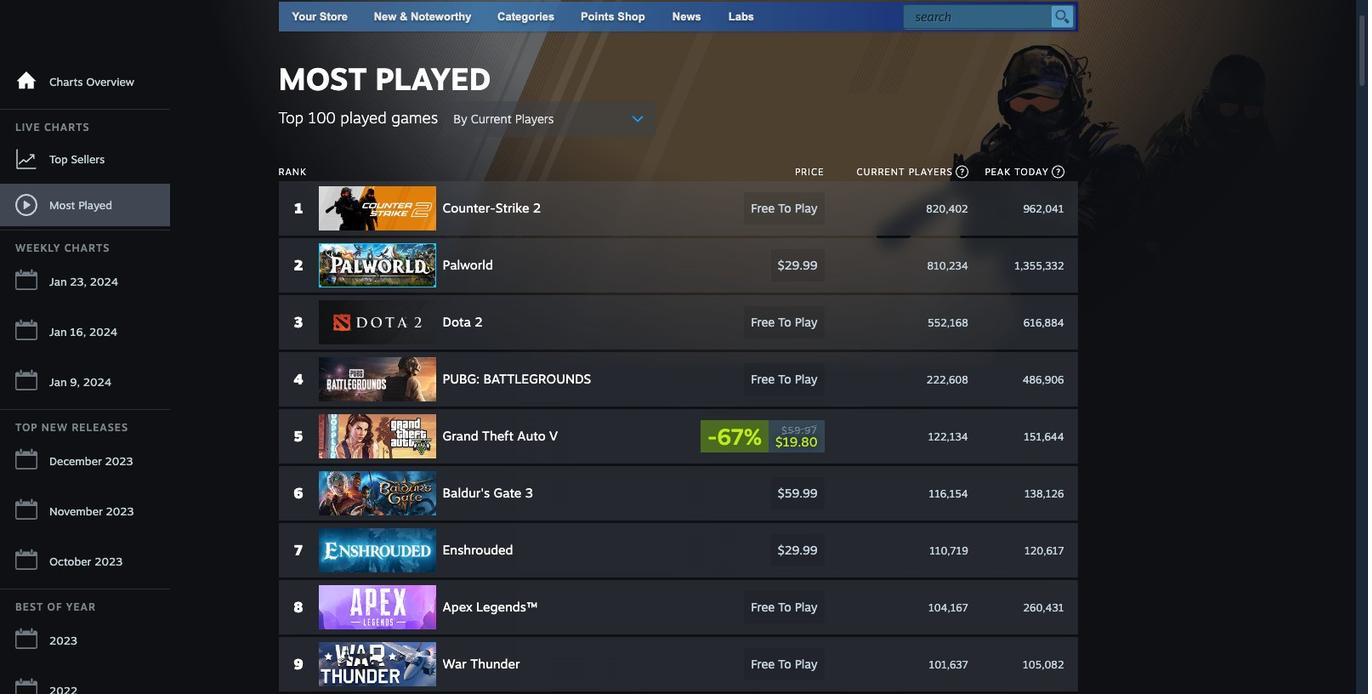 Task type: vqa. For each thing, say whether or not it's contained in the screenshot.
fourth "To" from the bottom of the page
yes



Task type: locate. For each thing, give the bounding box(es) containing it.
top up december 2023 "link"
[[15, 421, 38, 434]]

2 $29.99 from the top
[[778, 543, 818, 557]]

0 vertical spatial 3
[[294, 313, 303, 331]]

top left 'sellers'
[[49, 152, 68, 165]]

play
[[795, 201, 818, 215], [795, 315, 818, 329], [795, 372, 818, 386], [795, 600, 818, 614], [795, 657, 818, 671]]

overview
[[86, 75, 134, 88]]

peak
[[985, 166, 1012, 178]]

1 jan from the top
[[49, 275, 67, 288]]

2 vertical spatial top
[[15, 421, 38, 434]]

live charts
[[15, 121, 90, 134]]

news
[[673, 10, 702, 23]]

0 vertical spatial top
[[279, 108, 304, 127]]

2 right dota at left
[[475, 314, 483, 330]]

2024 for jan 9, 2024
[[83, 375, 112, 389]]

december 2023 link
[[0, 438, 170, 485]]

0 horizontal spatial most
[[49, 198, 75, 211]]

enshrouded
[[443, 542, 513, 558]]

2023 right october
[[95, 555, 123, 568]]

0 vertical spatial charts
[[49, 75, 83, 88]]

new up december at the left of the page
[[41, 421, 68, 434]]

charts up jan 23, 2024 on the left top
[[64, 242, 110, 254]]

by current players
[[454, 111, 554, 126]]

players up 820,402
[[909, 166, 953, 178]]

None search field
[[903, 4, 1075, 29]]

2 vertical spatial jan
[[49, 375, 67, 389]]

4 free from the top
[[751, 600, 775, 614]]

4 play from the top
[[795, 600, 818, 614]]

5
[[294, 427, 303, 445]]

war
[[443, 656, 467, 672]]

1 horizontal spatial 3
[[525, 485, 533, 501]]

to
[[779, 201, 792, 215], [779, 315, 792, 329], [779, 372, 792, 386], [779, 600, 792, 614], [779, 657, 792, 671]]

points shop
[[581, 10, 645, 23]]

weekly charts
[[15, 242, 110, 254]]

0 vertical spatial players
[[515, 111, 554, 126]]

free for 8
[[751, 600, 775, 614]]

thunder
[[471, 656, 520, 672]]

4
[[294, 370, 303, 388]]

1 horizontal spatial played
[[375, 60, 491, 98]]

0 vertical spatial new
[[374, 10, 397, 23]]

3 free to play from the top
[[751, 372, 818, 386]]

0 horizontal spatial 2
[[294, 256, 303, 274]]

november 2023 link
[[0, 488, 170, 535]]

4 to from the top
[[779, 600, 792, 614]]

1 vertical spatial players
[[909, 166, 953, 178]]

3 up the 4
[[294, 313, 303, 331]]

charts
[[49, 75, 83, 88], [44, 121, 90, 134], [64, 242, 110, 254]]

1 horizontal spatial 2
[[475, 314, 483, 330]]

counter-strike 2
[[443, 200, 541, 216]]

1 vertical spatial new
[[41, 421, 68, 434]]

3 free from the top
[[751, 372, 775, 386]]

your
[[292, 10, 317, 23]]

3 to from the top
[[779, 372, 792, 386]]

by
[[454, 111, 468, 126]]

charts left overview
[[49, 75, 83, 88]]

3 jan from the top
[[49, 375, 67, 389]]

played up the games
[[375, 60, 491, 98]]

1 free from the top
[[751, 201, 775, 215]]

free for 3
[[751, 315, 775, 329]]

2 vertical spatial 2
[[475, 314, 483, 330]]

charts up top sellers
[[44, 121, 90, 134]]

0 vertical spatial $29.99
[[778, 258, 818, 272]]

0 vertical spatial 2024
[[90, 275, 118, 288]]

2 to from the top
[[779, 315, 792, 329]]

0 horizontal spatial top
[[15, 421, 38, 434]]

players
[[515, 111, 554, 126], [909, 166, 953, 178]]

1 play from the top
[[795, 201, 818, 215]]

categories
[[498, 10, 555, 23]]

2 free from the top
[[751, 315, 775, 329]]

2023 right november
[[106, 504, 134, 518]]

101,637
[[929, 658, 969, 671]]

top
[[279, 108, 304, 127], [49, 152, 68, 165], [15, 421, 38, 434]]

1 vertical spatial current
[[857, 166, 906, 178]]

weekly
[[15, 242, 61, 254]]

0 vertical spatial 2
[[533, 200, 541, 216]]

most played down top sellers link
[[49, 198, 112, 211]]

4 free to play from the top
[[751, 600, 818, 614]]

current right by
[[471, 111, 512, 126]]

116,154
[[929, 487, 969, 500]]

play for 9
[[795, 657, 818, 671]]

2 horizontal spatial 2
[[533, 200, 541, 216]]

of
[[47, 601, 63, 613]]

2024 right '16,'
[[89, 325, 118, 339]]

games
[[392, 108, 438, 127]]

486,906
[[1023, 373, 1065, 386]]

top left 100
[[279, 108, 304, 127]]

most played up played
[[279, 60, 491, 98]]

free to play for 1
[[751, 201, 818, 215]]

1 vertical spatial 2024
[[89, 325, 118, 339]]

616,884
[[1024, 316, 1065, 329]]

5 free from the top
[[751, 657, 775, 671]]

1
[[294, 199, 303, 217]]

2 vertical spatial charts
[[64, 242, 110, 254]]

2023 inside "link"
[[105, 454, 133, 468]]

2 free to play from the top
[[751, 315, 818, 329]]

3 right "gate"
[[525, 485, 533, 501]]

to for 3
[[779, 315, 792, 329]]

players right by
[[515, 111, 554, 126]]

most up weekly charts
[[49, 198, 75, 211]]

2 down 1
[[294, 256, 303, 274]]

free to play for 4
[[751, 372, 818, 386]]

$29.99 for 2
[[778, 258, 818, 272]]

most up 100
[[279, 60, 367, 98]]

2023 down the best of year
[[49, 634, 77, 647]]

2024 for jan 16, 2024
[[89, 325, 118, 339]]

charts for jan
[[64, 242, 110, 254]]

2 vertical spatial 2024
[[83, 375, 112, 389]]

260,431
[[1024, 601, 1065, 614]]

played down 'sellers'
[[78, 198, 112, 211]]

current right price
[[857, 166, 906, 178]]

apex
[[443, 599, 473, 615]]

1 vertical spatial top
[[49, 152, 68, 165]]

2 right strike
[[533, 200, 541, 216]]

0 horizontal spatial current
[[471, 111, 512, 126]]

1 horizontal spatial current
[[857, 166, 906, 178]]

2
[[533, 200, 541, 216], [294, 256, 303, 274], [475, 314, 483, 330]]

0 horizontal spatial most played
[[49, 198, 112, 211]]

1 vertical spatial jan
[[49, 325, 67, 339]]

jan left 23,
[[49, 275, 67, 288]]

october
[[49, 555, 91, 568]]

best of year
[[15, 601, 96, 613]]

810,234
[[928, 259, 969, 272]]

theft
[[482, 428, 514, 444]]

palworld
[[443, 257, 493, 273]]

552,168
[[928, 316, 969, 329]]

top for top sellers
[[49, 152, 68, 165]]

to for 1
[[779, 201, 792, 215]]

apex legends™
[[443, 599, 538, 615]]

counter-strike 2 link
[[319, 186, 684, 231]]

best
[[15, 601, 44, 613]]

2024 right '9,'
[[83, 375, 112, 389]]

0 vertical spatial jan
[[49, 275, 67, 288]]

0 horizontal spatial played
[[78, 198, 112, 211]]

1 horizontal spatial players
[[909, 166, 953, 178]]

2024 inside jan 9, 2024 link
[[83, 375, 112, 389]]

6
[[294, 484, 303, 502]]

auto
[[518, 428, 546, 444]]

0 vertical spatial most
[[279, 60, 367, 98]]

free
[[751, 201, 775, 215], [751, 315, 775, 329], [751, 372, 775, 386], [751, 600, 775, 614], [751, 657, 775, 671]]

free for 1
[[751, 201, 775, 215]]

new left the &
[[374, 10, 397, 23]]

2024 right 23,
[[90, 275, 118, 288]]

2024 inside "jan 23, 2024" link
[[90, 275, 118, 288]]

2 inside "link"
[[533, 200, 541, 216]]

pubg:
[[443, 371, 480, 387]]

jan left '9,'
[[49, 375, 67, 389]]

3
[[294, 313, 303, 331], [525, 485, 533, 501]]

0 horizontal spatial players
[[515, 111, 554, 126]]

3 play from the top
[[795, 372, 818, 386]]

1 vertical spatial 3
[[525, 485, 533, 501]]

5 free to play from the top
[[751, 657, 818, 671]]

0 vertical spatial current
[[471, 111, 512, 126]]

$29.99
[[778, 258, 818, 272], [778, 543, 818, 557]]

dota
[[443, 314, 471, 330]]

1 vertical spatial played
[[78, 198, 112, 211]]

2023 down releases
[[105, 454, 133, 468]]

free for 9
[[751, 657, 775, 671]]

sellers
[[71, 152, 105, 165]]

1 $29.99 from the top
[[778, 258, 818, 272]]

shop
[[618, 10, 645, 23]]

battlegrounds
[[484, 371, 591, 387]]

your store link
[[292, 10, 348, 23]]

1 horizontal spatial top
[[49, 152, 68, 165]]

0 vertical spatial most played
[[279, 60, 491, 98]]

2023 for october 2023
[[95, 555, 123, 568]]

price
[[795, 166, 825, 178]]

october 2023 link
[[0, 538, 170, 585]]

new & noteworthy
[[374, 10, 472, 23]]

your store
[[292, 10, 348, 23]]

9,
[[70, 375, 80, 389]]

2024 inside jan 16, 2024 link
[[89, 325, 118, 339]]

2 play from the top
[[795, 315, 818, 329]]

dota 2
[[443, 314, 483, 330]]

play for 1
[[795, 201, 818, 215]]

1 to from the top
[[779, 201, 792, 215]]

jan 16, 2024
[[49, 325, 118, 339]]

2 horizontal spatial top
[[279, 108, 304, 127]]

1 vertical spatial charts
[[44, 121, 90, 134]]

live
[[15, 121, 41, 134]]

enshrouded link
[[319, 528, 684, 573]]

jan left '16,'
[[49, 325, 67, 339]]

new
[[374, 10, 397, 23], [41, 421, 68, 434]]

1 free to play from the top
[[751, 201, 818, 215]]

2 jan from the top
[[49, 325, 67, 339]]

counter-
[[443, 200, 496, 216]]

5 to from the top
[[779, 657, 792, 671]]

5 play from the top
[[795, 657, 818, 671]]

jan 9, 2024
[[49, 375, 112, 389]]

1 vertical spatial $29.99
[[778, 543, 818, 557]]



Task type: describe. For each thing, give the bounding box(es) containing it.
free for 4
[[751, 372, 775, 386]]

-67%
[[708, 423, 762, 450]]

&
[[400, 10, 408, 23]]

top sellers
[[49, 152, 105, 165]]

151,644
[[1024, 430, 1065, 443]]

0 horizontal spatial new
[[41, 421, 68, 434]]

1 vertical spatial most played
[[49, 198, 112, 211]]

to for 8
[[779, 600, 792, 614]]

dota 2 link
[[319, 300, 684, 345]]

$59.99
[[778, 486, 818, 500]]

play for 4
[[795, 372, 818, 386]]

play for 3
[[795, 315, 818, 329]]

100
[[308, 108, 336, 127]]

110,719
[[930, 544, 969, 557]]

105,082
[[1023, 658, 1065, 671]]

2023 for november 2023
[[106, 504, 134, 518]]

67%
[[718, 423, 762, 450]]

search search field
[[916, 6, 1048, 28]]

year
[[66, 601, 96, 613]]

baldur's gate 3
[[443, 485, 533, 501]]

grand theft auto v link
[[319, 414, 684, 459]]

charts overview link
[[0, 59, 170, 105]]

play for 8
[[795, 600, 818, 614]]

v
[[550, 428, 558, 444]]

charts for top
[[44, 121, 90, 134]]

820,402
[[927, 202, 969, 215]]

war thunder link
[[319, 642, 684, 687]]

december
[[49, 454, 102, 468]]

1 horizontal spatial new
[[374, 10, 397, 23]]

to for 4
[[779, 372, 792, 386]]

baldur's
[[443, 485, 490, 501]]

1,355,332
[[1015, 259, 1065, 272]]

16,
[[70, 325, 86, 339]]

apex legends™ link
[[319, 585, 684, 630]]

-
[[708, 423, 718, 450]]

played
[[341, 108, 387, 127]]

0 horizontal spatial 3
[[294, 313, 303, 331]]

122,134
[[929, 430, 969, 443]]

$59.97 $19.80
[[776, 424, 818, 450]]

labs link
[[715, 2, 768, 31]]

legends™
[[476, 599, 538, 615]]

pubg: battlegrounds
[[443, 371, 591, 387]]

jan for jan 16, 2024
[[49, 325, 67, 339]]

$19.80
[[776, 433, 818, 450]]

today
[[1015, 166, 1049, 178]]

baldur's gate 3 link
[[319, 471, 684, 516]]

1 horizontal spatial most played
[[279, 60, 491, 98]]

1 vertical spatial most
[[49, 198, 75, 211]]

top 100 played games
[[279, 108, 438, 127]]

releases
[[72, 421, 128, 434]]

$59.97
[[782, 424, 818, 436]]

23,
[[70, 275, 87, 288]]

to for 9
[[779, 657, 792, 671]]

current players
[[857, 166, 953, 178]]

jan for jan 9, 2024
[[49, 375, 67, 389]]

november 2023
[[49, 504, 134, 518]]

palworld link
[[319, 243, 684, 288]]

1 horizontal spatial most
[[279, 60, 367, 98]]

categories link
[[498, 10, 555, 23]]

1 vertical spatial 2
[[294, 256, 303, 274]]

8
[[294, 598, 303, 616]]

points shop link
[[567, 2, 659, 31]]

october 2023
[[49, 555, 123, 568]]

104,167
[[929, 601, 969, 614]]

2023 for december 2023
[[105, 454, 133, 468]]

peak today
[[985, 166, 1049, 178]]

top for top new releases
[[15, 421, 38, 434]]

top new releases
[[15, 421, 128, 434]]

free to play for 9
[[751, 657, 818, 671]]

$29.99 for 7
[[778, 543, 818, 557]]

gate
[[494, 485, 522, 501]]

news link
[[659, 2, 715, 31]]

strike
[[496, 200, 530, 216]]

rank
[[279, 166, 307, 178]]

top for top 100 played games
[[279, 108, 304, 127]]

noteworthy
[[411, 10, 472, 23]]

labs
[[729, 10, 755, 23]]

jan 23, 2024 link
[[0, 259, 170, 305]]

jan for jan 23, 2024
[[49, 275, 67, 288]]

december 2023
[[49, 454, 133, 468]]

free to play for 3
[[751, 315, 818, 329]]

2024 for jan 23, 2024
[[90, 275, 118, 288]]

store
[[320, 10, 348, 23]]

pubg: battlegrounds link
[[319, 357, 684, 402]]

jan 23, 2024
[[49, 275, 118, 288]]

top sellers link
[[0, 138, 170, 180]]

jan 16, 2024 link
[[0, 309, 170, 356]]

962,041
[[1024, 202, 1065, 215]]

played inside most played link
[[78, 198, 112, 211]]

charts overview
[[49, 75, 134, 88]]

points
[[581, 10, 615, 23]]

free to play for 8
[[751, 600, 818, 614]]

0 vertical spatial played
[[375, 60, 491, 98]]

120,617
[[1025, 544, 1065, 557]]



